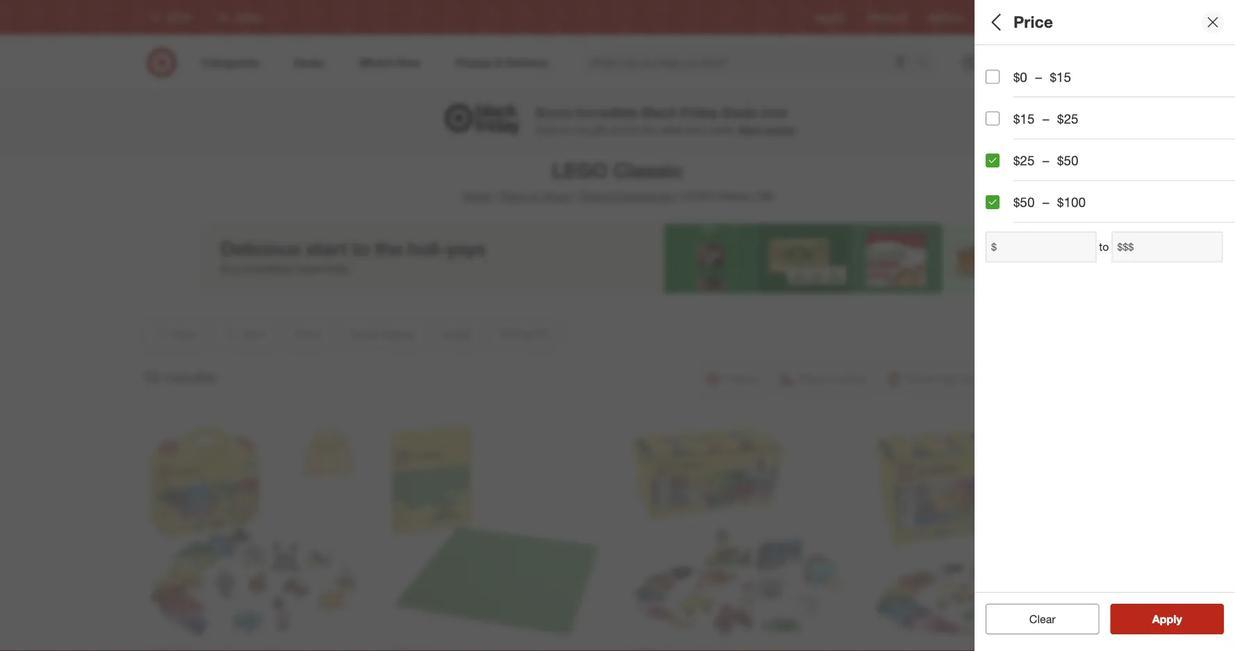 Task type: locate. For each thing, give the bounding box(es) containing it.
2 clear from the left
[[1030, 612, 1056, 626]]

$25 up $25  –  $50
[[1058, 111, 1079, 127]]

registry
[[815, 12, 846, 23]]

0 horizontal spatial lego
[[552, 158, 608, 182]]

0 vertical spatial $50
[[1040, 73, 1055, 85]]

all filters dialog
[[975, 0, 1236, 651]]

$100 inside price $25  –  $50; $50  –  $100
[[1072, 73, 1093, 85]]

$100 down $25  –  $50
[[1058, 194, 1086, 210]]

1 vertical spatial price
[[986, 55, 1019, 71]]

classic left '(18)'
[[717, 189, 753, 203]]

&
[[612, 123, 619, 136]]

to left shop
[[531, 189, 541, 203]]

$15
[[1050, 69, 1072, 85], [1014, 111, 1035, 127]]

deals up start
[[723, 104, 758, 120]]

1 vertical spatial $100
[[1058, 194, 1086, 210]]

$25
[[986, 73, 1002, 85], [1058, 111, 1079, 127], [1014, 152, 1035, 168]]

2 horizontal spatial /
[[677, 189, 681, 203]]

$100
[[1072, 73, 1093, 85], [1058, 194, 1086, 210]]

0 vertical spatial price
[[1014, 12, 1054, 32]]

None text field
[[986, 232, 1097, 262]]

$25 right $25  –  $50 option
[[1014, 152, 1035, 168]]

$50 right $50;
[[1040, 73, 1055, 85]]

$0  –  $15 checkbox
[[986, 70, 1000, 84]]

1 vertical spatial $50
[[1058, 152, 1079, 168]]

stores
[[1072, 12, 1096, 23]]

2 vertical spatial $50
[[1014, 194, 1035, 210]]

deals
[[723, 104, 758, 120], [986, 157, 1022, 173]]

$50 inside price $25  –  $50; $50  –  $100
[[1040, 73, 1055, 85]]

Include out of stock checkbox
[[986, 253, 1000, 267]]

see results button
[[1111, 604, 1225, 635]]

$50 right $50  –  $100 option
[[1014, 194, 1035, 210]]

1 vertical spatial $15
[[1014, 111, 1035, 127]]

/
[[495, 189, 499, 203], [573, 189, 577, 203], [677, 189, 681, 203]]

registry link
[[815, 11, 846, 23]]

ways to shop link
[[501, 189, 570, 203]]

0 vertical spatial deals
[[723, 104, 758, 120]]

$25 inside price $25  –  $50; $50  –  $100
[[986, 73, 1002, 85]]

2 horizontal spatial $25
[[1058, 111, 1079, 127]]

/ right the experiences
[[677, 189, 681, 203]]

0 horizontal spatial classic
[[614, 158, 684, 182]]

lego
[[552, 158, 608, 182], [684, 189, 714, 203]]

0 vertical spatial $100
[[1072, 73, 1093, 85]]

lego up brand
[[552, 158, 608, 182]]

0 vertical spatial to
[[531, 189, 541, 203]]

1 vertical spatial deals
[[986, 157, 1022, 173]]

all
[[1052, 612, 1063, 626]]

new
[[640, 123, 658, 136]]

clear for clear all
[[1023, 612, 1049, 626]]

clear button
[[986, 604, 1100, 635]]

weekly
[[868, 12, 894, 23]]

search
[[911, 57, 944, 71]]

1 horizontal spatial deals
[[986, 157, 1022, 173]]

0 vertical spatial $25
[[986, 73, 1002, 85]]

gifts
[[591, 123, 610, 136]]

0 horizontal spatial /
[[495, 189, 499, 203]]

None text field
[[1112, 232, 1223, 262]]

0 horizontal spatial $25
[[986, 73, 1002, 85]]

0 vertical spatial classic
[[614, 158, 684, 182]]

18 results
[[142, 367, 216, 387]]

1 vertical spatial $25
[[1058, 111, 1079, 127]]

target
[[985, 12, 1008, 23], [462, 189, 492, 203]]

1 vertical spatial target
[[462, 189, 492, 203]]

1 vertical spatial to
[[1100, 240, 1110, 254]]

target inside 'lego classic target / ways to shop / brand experiences / lego classic (18)'
[[462, 189, 492, 203]]

deals button
[[986, 142, 1236, 191]]

/ left "ways"
[[495, 189, 499, 203]]

none text field inside price dialog
[[986, 232, 1097, 262]]

$15  –  $25 checkbox
[[986, 112, 1000, 126]]

0 vertical spatial target
[[985, 12, 1008, 23]]

target left "ways"
[[462, 189, 492, 203]]

score
[[536, 104, 573, 120]]

advertisement region
[[201, 224, 1035, 293]]

/ right shop
[[573, 189, 577, 203]]

$25 for $15  –  $25
[[1058, 111, 1079, 127]]

18
[[142, 367, 160, 387]]

0 vertical spatial results
[[165, 367, 216, 387]]

to
[[531, 189, 541, 203], [1100, 240, 1110, 254]]

ad
[[897, 12, 907, 23]]

$50 up '$50  –  $100'
[[1058, 152, 1079, 168]]

include out of stock
[[1014, 252, 1131, 268]]

1 horizontal spatial $50
[[1040, 73, 1055, 85]]

$100 right the $0  –  $15
[[1072, 73, 1093, 85]]

0 horizontal spatial results
[[165, 367, 216, 387]]

clear
[[1023, 612, 1049, 626], [1030, 612, 1056, 626]]

(18)
[[756, 189, 774, 203]]

$15 right $50;
[[1050, 69, 1072, 85]]

1 horizontal spatial to
[[1100, 240, 1110, 254]]

circle
[[1010, 12, 1031, 23]]

results right see
[[1161, 612, 1197, 626]]

1 horizontal spatial results
[[1161, 612, 1197, 626]]

top
[[574, 123, 588, 136]]

price inside dialog
[[1014, 12, 1054, 32]]

0 horizontal spatial deals
[[723, 104, 758, 120]]

clear all button
[[986, 604, 1100, 635]]

$25 left $0
[[986, 73, 1002, 85]]

search button
[[911, 47, 944, 81]]

deals up $50  –  $100 option
[[986, 157, 1022, 173]]

find
[[1054, 12, 1070, 23]]

out
[[1061, 252, 1080, 268]]

lego classic target / ways to shop / brand experiences / lego classic (18)
[[462, 158, 774, 203]]

apply
[[1153, 612, 1183, 626]]

price dialog
[[975, 0, 1236, 651]]

1 horizontal spatial /
[[573, 189, 577, 203]]

price for price $25  –  $50; $50  –  $100
[[986, 55, 1019, 71]]

1 vertical spatial classic
[[717, 189, 753, 203]]

brand experiences link
[[580, 189, 674, 203]]

price inside price $25  –  $50; $50  –  $100
[[986, 55, 1019, 71]]

0 vertical spatial lego
[[552, 158, 608, 182]]

0 horizontal spatial to
[[531, 189, 541, 203]]

classic up the experiences
[[614, 158, 684, 182]]

1 horizontal spatial classic
[[717, 189, 753, 203]]

1 horizontal spatial $25
[[1014, 152, 1035, 168]]

see
[[1138, 612, 1158, 626]]

results right 18
[[165, 367, 216, 387]]

results
[[165, 367, 216, 387], [1161, 612, 1197, 626]]

$15 right $15  –  $25 'option'
[[1014, 111, 1035, 127]]

1 / from the left
[[495, 189, 499, 203]]

results inside button
[[1161, 612, 1197, 626]]

1 clear from the left
[[1023, 612, 1049, 626]]

1 vertical spatial results
[[1161, 612, 1197, 626]]

price for price
[[1014, 12, 1054, 32]]

on
[[560, 123, 571, 136]]

friday
[[681, 104, 719, 120]]

0 horizontal spatial target
[[462, 189, 492, 203]]

weekly ad
[[868, 12, 907, 23]]

now
[[762, 104, 788, 120]]

price
[[1014, 12, 1054, 32], [986, 55, 1019, 71]]

0 horizontal spatial $50
[[1014, 194, 1035, 210]]

$0  –  $15
[[1014, 69, 1072, 85]]

apply button
[[1111, 604, 1225, 635]]

classic
[[614, 158, 684, 182], [717, 189, 753, 203]]

include
[[1014, 252, 1057, 268]]

1 horizontal spatial $15
[[1050, 69, 1072, 85]]

$0
[[1014, 69, 1028, 85]]

What can we help you find? suggestions appear below search field
[[582, 47, 921, 78]]

1 vertical spatial lego
[[684, 189, 714, 203]]

1 horizontal spatial target
[[985, 12, 1008, 23]]

2 vertical spatial $25
[[1014, 152, 1035, 168]]

target left circle
[[985, 12, 1008, 23]]

to right of
[[1100, 240, 1110, 254]]

2 horizontal spatial $50
[[1058, 152, 1079, 168]]

clear inside clear all 'button'
[[1023, 612, 1049, 626]]

clear inside clear button
[[1030, 612, 1056, 626]]

$50
[[1040, 73, 1055, 85], [1058, 152, 1079, 168], [1014, 194, 1035, 210]]

lego right the experiences
[[684, 189, 714, 203]]

$25 for price $25  –  $50; $50  –  $100
[[986, 73, 1002, 85]]



Task type: describe. For each thing, give the bounding box(es) containing it.
2 / from the left
[[573, 189, 577, 203]]

target circle link
[[985, 11, 1031, 23]]

saving
[[765, 123, 795, 136]]

0 vertical spatial $15
[[1050, 69, 1072, 85]]

of
[[1084, 252, 1095, 268]]

shop
[[544, 189, 570, 203]]

find stores
[[1054, 12, 1096, 23]]

save
[[536, 123, 557, 136]]

fpo/apo button
[[986, 191, 1236, 240]]

$15  –  $25
[[1014, 111, 1079, 127]]

results for 18 results
[[165, 367, 216, 387]]

score incredible black friday deals now save on top gifts & find new deals each week. start saving
[[536, 104, 795, 136]]

experiences
[[613, 189, 674, 203]]

$25  –  $50 checkbox
[[986, 153, 1000, 167]]

target link
[[462, 189, 492, 203]]

find stores link
[[1054, 11, 1096, 23]]

deals inside score incredible black friday deals now save on top gifts & find new deals each week. start saving
[[723, 104, 758, 120]]

3 / from the left
[[677, 189, 681, 203]]

stock
[[1099, 252, 1131, 268]]

filters
[[1010, 12, 1053, 32]]

guest rating button
[[986, 94, 1236, 142]]

$50  –  $100 checkbox
[[986, 195, 1000, 209]]

$100 inside price dialog
[[1058, 194, 1086, 210]]

0 horizontal spatial $15
[[1014, 111, 1035, 127]]

guest rating
[[986, 108, 1068, 124]]

price $25  –  $50; $50  –  $100
[[986, 55, 1093, 85]]

incredible
[[576, 104, 638, 120]]

find
[[621, 123, 637, 136]]

deals
[[661, 123, 684, 136]]

results for see results
[[1161, 612, 1197, 626]]

start
[[739, 123, 762, 136]]

$50  –  $100
[[1014, 194, 1086, 210]]

brand
[[580, 189, 609, 203]]

see results
[[1138, 612, 1197, 626]]

deals inside "button"
[[986, 157, 1022, 173]]

each
[[687, 123, 708, 136]]

ways
[[501, 189, 528, 203]]

to inside 'lego classic target / ways to shop / brand experiences / lego classic (18)'
[[531, 189, 541, 203]]

1 horizontal spatial lego
[[684, 189, 714, 203]]

black
[[642, 104, 677, 120]]

to inside price dialog
[[1100, 240, 1110, 254]]

$50;
[[1019, 73, 1037, 85]]

week.
[[711, 123, 736, 136]]

guest
[[986, 108, 1023, 124]]

$25  –  $50
[[1014, 152, 1079, 168]]

clear for clear
[[1030, 612, 1056, 626]]

fpo/apo
[[986, 205, 1046, 221]]

redcard
[[929, 12, 963, 23]]

clear all
[[1023, 612, 1063, 626]]

all
[[986, 12, 1005, 32]]

none text field inside price dialog
[[1112, 232, 1223, 262]]

all filters
[[986, 12, 1053, 32]]

redcard link
[[929, 11, 963, 23]]

target circle
[[985, 12, 1031, 23]]

rating
[[1027, 108, 1068, 124]]

weekly ad link
[[868, 11, 907, 23]]



Task type: vqa. For each thing, say whether or not it's contained in the screenshot.
the middle Christmas
no



